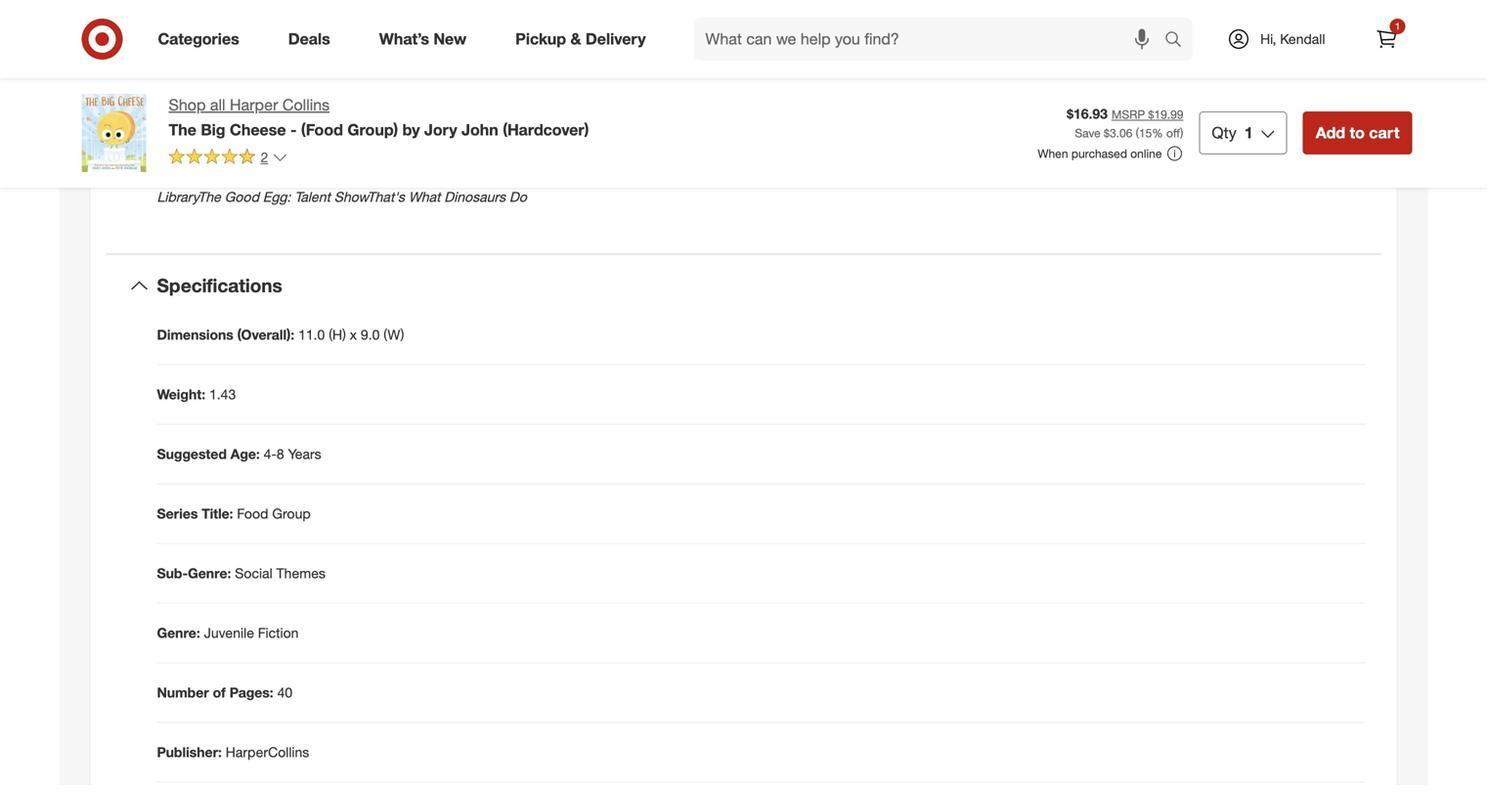 Task type: locate. For each thing, give the bounding box(es) containing it.
1 vertical spatial 4-
[[264, 445, 277, 462]]

the
[[169, 120, 197, 139], [157, 130, 180, 147], [245, 130, 268, 147], [334, 130, 357, 147], [424, 130, 447, 147], [534, 130, 557, 147], [644, 130, 667, 147], [193, 149, 216, 166], [348, 149, 371, 166], [535, 169, 558, 186], [198, 188, 221, 205]]

new down 'plate'
[[482, 71, 510, 88]]

0 vertical spatial pete
[[248, 51, 276, 68]]

1 horizontal spatial seed
[[590, 169, 622, 186]]

and down oswald
[[275, 71, 298, 88]]

new up heaping
[[434, 29, 467, 48]]

years
[[288, 445, 321, 462]]

1 horizontal spatial pete
[[317, 90, 345, 108]]

the sour grape
[[157, 130, 699, 166]]

age:
[[231, 445, 260, 462]]

pete down charming
[[317, 90, 345, 108]]

1
[[1395, 20, 1401, 32], [1245, 123, 1253, 142]]

pete up 'witty,'
[[248, 51, 276, 68]]

0 vertical spatial 8
[[655, 90, 663, 108]]

this
[[690, 51, 711, 68]]

0 vertical spatial of
[[523, 51, 535, 68]]

2
[[261, 148, 268, 166]]

john up laugh:
[[257, 90, 287, 108]]

books
[[551, 90, 589, 108]]

8 down series!
[[655, 90, 663, 108]]

seed left the goes
[[590, 169, 622, 186]]

of left pages:
[[213, 684, 226, 701]]

bad down wants
[[184, 130, 209, 147]]

2 horizontal spatial jory
[[424, 120, 457, 139]]

seed for the
[[212, 130, 245, 147]]

jory john and pete oswald serve up another heaping plate of laughs and lessons with this empowering, witty, and charming addition to their #1
[[157, 51, 711, 88]]

bad
[[184, 130, 209, 147], [561, 169, 586, 186]]

john down the funny
[[462, 120, 499, 139]]

good
[[271, 130, 306, 147], [220, 149, 255, 166], [225, 188, 259, 205]]

0 horizontal spatial seed
[[212, 130, 245, 147]]

0 vertical spatial 4-
[[642, 90, 655, 108]]

1 horizontal spatial egg
[[310, 130, 334, 147]]

addition
[[363, 71, 412, 88]]

2 vertical spatial john
[[462, 120, 499, 139]]

john inside check out jory john and pete oswald's other funny bestselling books for kids 4-8 and anyone who wants a laugh:
[[257, 90, 287, 108]]

cart
[[1369, 123, 1400, 142]]

4- right kids
[[642, 90, 655, 108]]

bestselling up kids
[[585, 71, 651, 88]]

wants
[[187, 110, 223, 127]]

series!
[[655, 71, 695, 88]]

genre: left juvenile
[[157, 624, 200, 641]]

genre: juvenile fiction
[[157, 624, 299, 641]]

genre:
[[188, 565, 231, 582], [157, 624, 200, 641]]

0 vertical spatial 1
[[1395, 20, 1401, 32]]

0 vertical spatial seed
[[212, 130, 245, 147]]

oswald
[[280, 51, 325, 68]]

the good egg presents: the great eggscape!
[[193, 149, 477, 166]]

$19.99
[[1149, 107, 1184, 122]]

8 inside check out jory john and pete oswald's other funny bestselling books for kids 4-8 and anyone who wants a laugh:
[[655, 90, 663, 108]]

to up other
[[416, 71, 428, 88]]

1 horizontal spatial 8
[[655, 90, 663, 108]]

-
[[290, 120, 297, 139]]

serve
[[329, 51, 362, 68]]

seed down a
[[212, 130, 245, 147]]

1 right the kendall at the top right
[[1395, 20, 1401, 32]]

2 vertical spatial good
[[225, 188, 259, 205]]

purchased
[[1072, 146, 1127, 161]]

to left the
[[663, 169, 675, 186]]

1 vertical spatial to
[[1350, 123, 1365, 142]]

the left sour at the top left of page
[[644, 130, 667, 147]]

deals
[[288, 29, 330, 48]]

out
[[200, 90, 223, 108]]

1 vertical spatial new
[[482, 71, 510, 88]]

0 horizontal spatial pete
[[248, 51, 276, 68]]

0 horizontal spatial john
[[187, 51, 217, 68]]

john up empowering,
[[187, 51, 217, 68]]

0 vertical spatial bad
[[184, 130, 209, 147]]

witty,
[[240, 71, 271, 88]]

bad for the
[[184, 130, 209, 147]]

1 horizontal spatial bad
[[561, 169, 586, 186]]

(
[[1136, 126, 1139, 140]]

good for egg:
[[225, 188, 259, 205]]

times
[[544, 71, 581, 88]]

dinosaurs
[[444, 188, 506, 205]]

the inside the sour grape
[[644, 130, 667, 147]]

new
[[434, 29, 467, 48], [482, 71, 510, 88]]

1 vertical spatial bestselling
[[482, 90, 548, 108]]

bestselling down york
[[482, 90, 548, 108]]

1 vertical spatial genre:
[[157, 624, 200, 641]]

1 horizontal spatial 1
[[1395, 20, 1401, 32]]

jory up a
[[226, 90, 253, 108]]

show
[[334, 188, 367, 205]]

good left egg:
[[225, 188, 259, 205]]

1 right qty
[[1245, 123, 1253, 142]]

0 vertical spatial bestselling
[[585, 71, 651, 88]]

1 vertical spatial 1
[[1245, 123, 1253, 142]]

1 horizontal spatial to
[[663, 169, 675, 186]]

2 horizontal spatial to
[[1350, 123, 1365, 142]]

york
[[514, 71, 541, 88]]

2 horizontal spatial john
[[462, 120, 499, 139]]

hi, kendall
[[1261, 30, 1326, 47]]

harpercollins
[[226, 744, 309, 761]]

specifications button
[[106, 255, 1381, 317]]

(hardcover)
[[503, 120, 589, 139]]

social
[[235, 565, 273, 582]]

0 vertical spatial genre:
[[188, 565, 231, 582]]

bad inside "the bad seed goes to the library"
[[561, 169, 586, 186]]

to
[[416, 71, 428, 88], [1350, 123, 1365, 142], [663, 169, 675, 186]]

potato
[[495, 130, 534, 147]]

What can we help you find? suggestions appear below search field
[[694, 18, 1170, 61]]

jory up the eggscape!
[[424, 120, 457, 139]]

egg up presents:
[[310, 130, 334, 147]]

1 vertical spatial pete
[[317, 90, 345, 108]]

image of the big cheese - (food group) by  jory john (hardcover) image
[[75, 94, 153, 172]]

genre: left social
[[188, 565, 231, 582]]

of up york
[[523, 51, 535, 68]]

lessons
[[610, 51, 657, 68]]

cookie
[[602, 130, 644, 147]]

good up presents:
[[271, 130, 306, 147]]

john inside the shop all harper collins the big cheese - (food group) by  jory john (hardcover)
[[462, 120, 499, 139]]

egg down cheese at the top left of page
[[259, 149, 283, 166]]

heaping
[[436, 51, 486, 68]]

8 left years
[[277, 445, 284, 462]]

the down shop
[[169, 120, 197, 139]]

do
[[509, 188, 527, 205]]

publisher:
[[157, 744, 222, 761]]

4- right 'age:'
[[264, 445, 277, 462]]

add to cart
[[1316, 123, 1400, 142]]

the up the eggscape!
[[424, 130, 447, 147]]

0 horizontal spatial egg
[[259, 149, 283, 166]]

to inside "the bad seed goes to the library"
[[663, 169, 675, 186]]

and
[[221, 51, 244, 68], [583, 51, 606, 68], [275, 71, 298, 88], [291, 90, 314, 108], [666, 90, 689, 108]]

(w)
[[384, 326, 404, 343]]

0 horizontal spatial bad
[[184, 130, 209, 147]]

0 vertical spatial john
[[187, 51, 217, 68]]

the down laugh:
[[245, 130, 268, 147]]

0 horizontal spatial jory
[[157, 51, 184, 68]]

goes
[[626, 169, 659, 186]]

2 vertical spatial to
[[663, 169, 675, 186]]

number of pages: 40
[[157, 684, 293, 701]]

1 horizontal spatial of
[[523, 51, 535, 68]]

delivery
[[586, 29, 646, 48]]

1 vertical spatial bad
[[561, 169, 586, 186]]

online
[[1131, 146, 1162, 161]]

(h)
[[329, 326, 346, 343]]

0 horizontal spatial bestselling
[[482, 90, 548, 108]]

bad for goes
[[561, 169, 586, 186]]

and down series!
[[666, 90, 689, 108]]

(overall):
[[237, 326, 295, 343]]

number
[[157, 684, 209, 701]]

the down (hardcover)
[[535, 169, 558, 186]]

1 horizontal spatial 4-
[[642, 90, 655, 108]]

check
[[157, 90, 196, 108]]

1.43
[[209, 386, 236, 403]]

pickup & delivery link
[[499, 18, 670, 61]]

1 vertical spatial 8
[[277, 445, 284, 462]]

1 vertical spatial good
[[220, 149, 255, 166]]

suggested
[[157, 445, 227, 462]]

bad down smart
[[561, 169, 586, 186]]

specifications
[[157, 274, 282, 297]]

0 horizontal spatial 1
[[1245, 123, 1253, 142]]

good left the 2
[[220, 149, 255, 166]]

jory inside jory john and pete oswald serve up another heaping plate of laughs and lessons with this empowering, witty, and charming addition to their #1
[[157, 51, 184, 68]]

0 vertical spatial to
[[416, 71, 428, 88]]

bestselling
[[585, 71, 651, 88], [482, 90, 548, 108]]

1 vertical spatial seed
[[590, 169, 622, 186]]

0 vertical spatial jory
[[157, 51, 184, 68]]

new york times bestselling series!
[[482, 71, 695, 88]]

of inside jory john and pete oswald serve up another heaping plate of laughs and lessons with this empowering, witty, and charming addition to their #1
[[523, 51, 535, 68]]

seed inside "the bad seed goes to the library"
[[590, 169, 622, 186]]

$16.93 msrp $19.99 save $ 3.06 ( 15 % off )
[[1067, 105, 1184, 140]]

1 horizontal spatial john
[[257, 90, 287, 108]]

0 horizontal spatial 4-
[[264, 445, 277, 462]]

the inside the shop all harper collins the big cheese - (food group) by  jory john (hardcover)
[[169, 120, 197, 139]]

save
[[1075, 126, 1101, 140]]

2 vertical spatial jory
[[424, 120, 457, 139]]

weight:
[[157, 386, 205, 403]]

themes
[[276, 565, 326, 582]]

the good egg: talent show that's what dinosaurs do
[[198, 188, 527, 205]]

when
[[1038, 146, 1068, 161]]

pickup & delivery
[[516, 29, 646, 48]]

group)
[[347, 120, 398, 139]]

11.0
[[298, 326, 325, 343]]

seed for goes
[[590, 169, 622, 186]]

4- inside check out jory john and pete oswald's other funny bestselling books for kids 4-8 and anyone who wants a laugh:
[[642, 90, 655, 108]]

shop
[[169, 95, 206, 114]]

jory up empowering,
[[157, 51, 184, 68]]

1 horizontal spatial jory
[[226, 90, 253, 108]]

0 horizontal spatial to
[[416, 71, 428, 88]]

0 vertical spatial egg
[[310, 130, 334, 147]]

to right add
[[1350, 123, 1365, 142]]

1 vertical spatial john
[[257, 90, 287, 108]]

for
[[593, 90, 609, 108]]

0 vertical spatial new
[[434, 29, 467, 48]]

0 horizontal spatial 8
[[277, 445, 284, 462]]

of
[[523, 51, 535, 68], [213, 684, 226, 701]]

8
[[655, 90, 663, 108], [277, 445, 284, 462]]

1 vertical spatial jory
[[226, 90, 253, 108]]

the left smart
[[534, 130, 557, 147]]

1 vertical spatial of
[[213, 684, 226, 701]]

and up 'witty,'
[[221, 51, 244, 68]]

2 link
[[169, 148, 288, 170]]



Task type: describe. For each thing, give the bounding box(es) containing it.
jory inside check out jory john and pete oswald's other funny bestselling books for kids 4-8 and anyone who wants a laugh:
[[226, 90, 253, 108]]

and up new york times bestselling series!
[[583, 51, 606, 68]]

cool
[[361, 130, 389, 147]]

anyone
[[693, 90, 738, 108]]

the down big
[[193, 149, 216, 166]]

john inside jory john and pete oswald serve up another heaping plate of laughs and lessons with this empowering, witty, and charming addition to their #1
[[187, 51, 217, 68]]

all
[[210, 95, 225, 114]]

pickup
[[516, 29, 566, 48]]

sub-
[[157, 565, 188, 582]]

the down cool
[[348, 149, 371, 166]]

pete inside jory john and pete oswald serve up another heaping plate of laughs and lessons with this empowering, witty, and charming addition to their #1
[[248, 51, 276, 68]]

their
[[432, 71, 459, 88]]

great
[[375, 149, 409, 166]]

the bad seed the good egg the cool bean the couch potato the smart cookie
[[157, 130, 644, 147]]

other
[[409, 90, 441, 108]]

what's new
[[379, 29, 467, 48]]

up
[[366, 51, 382, 68]]

the
[[679, 169, 698, 186]]

talent
[[295, 188, 330, 205]]

the down the 'who' at the top left
[[157, 130, 180, 147]]

smart
[[561, 130, 598, 147]]

the inside "the bad seed goes to the library"
[[535, 169, 558, 186]]

food
[[237, 505, 268, 522]]

the up the good egg presents: the great eggscape!
[[334, 130, 357, 147]]

40
[[277, 684, 293, 701]]

add to cart button
[[1303, 111, 1413, 155]]

another
[[386, 51, 433, 68]]

collins
[[283, 95, 330, 114]]

oswald's
[[349, 90, 405, 108]]

a
[[227, 110, 234, 127]]

qty 1
[[1212, 123, 1253, 142]]

&
[[571, 29, 581, 48]]

categories link
[[141, 18, 264, 61]]

with
[[660, 51, 686, 68]]

bestselling inside check out jory john and pete oswald's other funny bestselling books for kids 4-8 and anyone who wants a laugh:
[[482, 90, 548, 108]]

msrp
[[1112, 107, 1145, 122]]

couch
[[451, 130, 491, 147]]

hi,
[[1261, 30, 1277, 47]]

pete inside check out jory john and pete oswald's other funny bestselling books for kids 4-8 and anyone who wants a laugh:
[[317, 90, 345, 108]]

what's
[[379, 29, 429, 48]]

big
[[201, 120, 225, 139]]

good for egg
[[220, 149, 255, 166]]

deals link
[[272, 18, 355, 61]]

fiction
[[258, 624, 299, 641]]

15
[[1139, 126, 1152, 140]]

)
[[1181, 126, 1184, 140]]

juvenile
[[204, 624, 254, 641]]

off
[[1167, 126, 1181, 140]]

empowering,
[[157, 71, 236, 88]]

the down 2 link
[[198, 188, 221, 205]]

charming
[[301, 71, 359, 88]]

the bad seed goes to the library
[[157, 169, 698, 205]]

1 vertical spatial egg
[[259, 149, 283, 166]]

laugh:
[[238, 110, 275, 127]]

jory inside the shop all harper collins the big cheese - (food group) by  jory john (hardcover)
[[424, 120, 457, 139]]

sour
[[670, 130, 699, 147]]

series
[[157, 505, 198, 522]]

0 horizontal spatial new
[[434, 29, 467, 48]]

and up - on the left top
[[291, 90, 314, 108]]

grape
[[157, 149, 193, 166]]

$
[[1104, 126, 1110, 140]]

(food
[[301, 120, 343, 139]]

categories
[[158, 29, 239, 48]]

0 vertical spatial good
[[271, 130, 306, 147]]

qty
[[1212, 123, 1237, 142]]

presents:
[[286, 149, 344, 166]]

dimensions (overall): 11.0 (h) x 9.0 (w)
[[157, 326, 404, 343]]

weight: 1.43
[[157, 386, 236, 403]]

1 horizontal spatial bestselling
[[585, 71, 651, 88]]

what
[[408, 188, 440, 205]]

shop all harper collins the big cheese - (food group) by  jory john (hardcover)
[[169, 95, 589, 139]]

egg:
[[263, 188, 291, 205]]

to inside jory john and pete oswald serve up another heaping plate of laughs and lessons with this empowering, witty, and charming addition to their #1
[[416, 71, 428, 88]]

0 horizontal spatial of
[[213, 684, 226, 701]]

library
[[157, 188, 198, 205]]

to inside button
[[1350, 123, 1365, 142]]

1 horizontal spatial new
[[482, 71, 510, 88]]

bean
[[393, 130, 424, 147]]

title:
[[202, 505, 233, 522]]

when purchased online
[[1038, 146, 1162, 161]]

sub-genre: social themes
[[157, 565, 326, 582]]

add
[[1316, 123, 1346, 142]]



Task type: vqa. For each thing, say whether or not it's contained in the screenshot.
Suggested
yes



